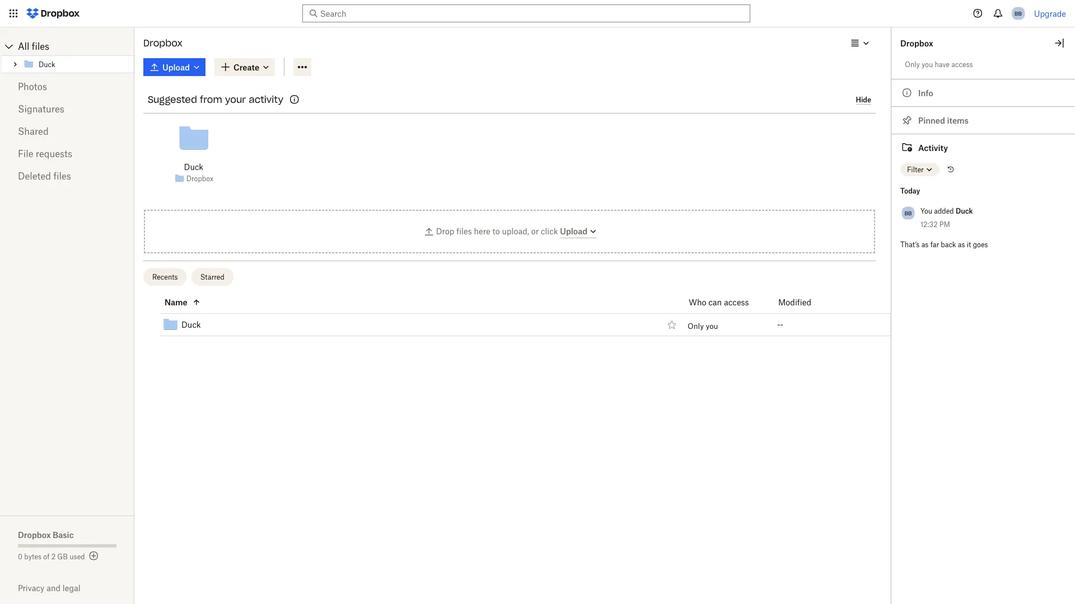Task type: describe. For each thing, give the bounding box(es) containing it.
upload button
[[143, 58, 206, 76]]

far
[[931, 241, 939, 249]]

pinned
[[919, 116, 946, 125]]

added
[[934, 207, 954, 215]]

that's as far back as it goes
[[901, 241, 988, 249]]

today
[[901, 187, 920, 195]]

shared
[[18, 126, 49, 137]]

who
[[689, 298, 707, 308]]

duck link for upload popup button
[[184, 161, 203, 173]]

dropbox logo - go to the homepage image
[[22, 4, 83, 22]]

--
[[777, 320, 784, 330]]

filter button
[[901, 163, 940, 176]]

activity button
[[892, 134, 1075, 161]]

files for all
[[32, 41, 49, 52]]

or
[[531, 227, 539, 236]]

files for drop
[[457, 227, 472, 236]]

1 as from the left
[[922, 241, 929, 249]]

from
[[200, 94, 222, 105]]

all files
[[18, 41, 49, 52]]

starred button
[[191, 268, 233, 286]]

deleted files
[[18, 171, 71, 182]]

info
[[919, 88, 934, 98]]

items
[[947, 116, 969, 125]]

only you
[[688, 322, 718, 331]]

bb inside bb dropdown button
[[1015, 10, 1022, 17]]

all
[[18, 41, 29, 52]]

bb button
[[1010, 4, 1028, 22]]

shared link
[[18, 120, 117, 143]]

Search in folder "Dropbox" text field
[[320, 7, 730, 20]]

activity
[[919, 143, 948, 153]]

duck inside all files tree
[[39, 60, 55, 69]]

files for deleted
[[53, 171, 71, 182]]

duck inside you added duck 12:32 pm
[[956, 207, 973, 215]]

can
[[709, 298, 722, 308]]

1 horizontal spatial access
[[952, 60, 973, 69]]

name
[[165, 298, 188, 308]]

back
[[941, 241, 956, 249]]

dropbox basic
[[18, 531, 74, 540]]

recents
[[152, 273, 178, 281]]

only you button
[[688, 322, 718, 331]]

duck up dropbox link
[[184, 162, 203, 172]]

add to starred image
[[665, 318, 679, 332]]

upload button
[[560, 225, 598, 239]]

requests
[[36, 148, 72, 159]]

drop files here to upload, or click
[[436, 227, 560, 236]]

of
[[43, 553, 50, 562]]

legal
[[63, 584, 80, 594]]

privacy and legal
[[18, 584, 80, 594]]

that's
[[901, 241, 920, 249]]

file requests link
[[18, 143, 117, 165]]

you
[[921, 207, 933, 215]]

table containing name
[[134, 292, 892, 337]]

photos link
[[18, 76, 117, 98]]

goes
[[973, 241, 988, 249]]

rewind this folder image
[[947, 165, 955, 174]]

12:32
[[921, 220, 938, 229]]

signatures
[[18, 104, 64, 115]]

privacy
[[18, 584, 44, 594]]

suggested
[[148, 94, 197, 105]]

create
[[234, 62, 259, 72]]

filter
[[907, 166, 924, 174]]

duck link inside all files tree
[[23, 58, 132, 71]]

0 horizontal spatial bb
[[905, 210, 912, 217]]



Task type: locate. For each thing, give the bounding box(es) containing it.
name button
[[165, 296, 662, 309]]

who can access
[[689, 298, 749, 308]]

name duck, modified 11/16/2023 12:32 pm, element
[[134, 314, 892, 337]]

hide button
[[856, 96, 872, 105]]

you
[[922, 60, 933, 69], [706, 322, 718, 331]]

duck link down name
[[181, 318, 201, 332]]

only left have
[[905, 60, 920, 69]]

2 horizontal spatial files
[[457, 227, 472, 236]]

1 horizontal spatial you
[[922, 60, 933, 69]]

only you have access
[[905, 60, 973, 69]]

files down 'file requests' link
[[53, 171, 71, 182]]

only for only you have access
[[905, 60, 920, 69]]

0 horizontal spatial access
[[724, 298, 749, 308]]

duck
[[39, 60, 55, 69], [184, 162, 203, 172], [956, 207, 973, 215], [181, 320, 201, 330]]

drop
[[436, 227, 455, 236]]

0 horizontal spatial as
[[922, 241, 929, 249]]

files right all
[[32, 41, 49, 52]]

basic
[[53, 531, 74, 540]]

to
[[493, 227, 500, 236]]

files
[[32, 41, 49, 52], [53, 171, 71, 182], [457, 227, 472, 236]]

1 vertical spatial only
[[688, 322, 704, 331]]

only
[[905, 60, 920, 69], [688, 322, 704, 331]]

starred
[[200, 273, 225, 281]]

pm
[[940, 220, 951, 229]]

1 horizontal spatial files
[[53, 171, 71, 182]]

info button
[[892, 79, 1075, 106]]

2 vertical spatial duck link
[[181, 318, 201, 332]]

as left far
[[922, 241, 929, 249]]

used
[[70, 553, 85, 562]]

modified button
[[779, 296, 841, 309]]

create button
[[215, 58, 275, 76]]

only inside name duck, modified 11/16/2023 12:32 pm, element
[[688, 322, 704, 331]]

file requests
[[18, 148, 72, 159]]

duck down all files
[[39, 60, 55, 69]]

bb left upgrade link
[[1015, 10, 1022, 17]]

privacy and legal link
[[18, 584, 134, 594]]

your
[[225, 94, 246, 105]]

you added duck 12:32 pm
[[921, 207, 973, 229]]

dropbox link
[[186, 173, 213, 185]]

1 vertical spatial duck link
[[184, 161, 203, 173]]

you for only you
[[706, 322, 718, 331]]

upgrade
[[1034, 9, 1067, 18]]

0 bytes of 2 gb used
[[18, 553, 85, 562]]

0 horizontal spatial you
[[706, 322, 718, 331]]

suggested from your activity
[[148, 94, 283, 105]]

-
[[777, 320, 781, 330], [781, 320, 784, 330]]

bb
[[1015, 10, 1022, 17], [905, 210, 912, 217]]

duck link up dropbox link
[[184, 161, 203, 173]]

dropbox
[[143, 37, 183, 49], [901, 38, 934, 48], [186, 175, 213, 183], [18, 531, 51, 540]]

hide
[[856, 96, 872, 104]]

0 horizontal spatial files
[[32, 41, 49, 52]]

deleted
[[18, 171, 51, 182]]

1 vertical spatial files
[[53, 171, 71, 182]]

modified
[[779, 298, 812, 308]]

deleted files link
[[18, 165, 117, 188]]

upload up suggested
[[162, 62, 190, 72]]

duck link for name button
[[181, 318, 201, 332]]

as left it
[[958, 241, 965, 249]]

0 vertical spatial you
[[922, 60, 933, 69]]

upload right click
[[560, 227, 588, 236]]

0 vertical spatial duck link
[[23, 58, 132, 71]]

all files link
[[18, 38, 134, 55]]

1 horizontal spatial only
[[905, 60, 920, 69]]

1 - from the left
[[777, 320, 781, 330]]

2 as from the left
[[958, 241, 965, 249]]

0 vertical spatial upload
[[162, 62, 190, 72]]

get more space image
[[87, 550, 101, 564]]

upload,
[[502, 227, 529, 236]]

activity
[[249, 94, 283, 105]]

0 vertical spatial files
[[32, 41, 49, 52]]

upgrade link
[[1034, 9, 1067, 18]]

only down who
[[688, 322, 704, 331]]

click
[[541, 227, 558, 236]]

it
[[967, 241, 972, 249]]

1 vertical spatial you
[[706, 322, 718, 331]]

access right have
[[952, 60, 973, 69]]

access
[[952, 60, 973, 69], [724, 298, 749, 308]]

1 vertical spatial upload
[[560, 227, 588, 236]]

pinned items
[[919, 116, 969, 125]]

1 vertical spatial access
[[724, 298, 749, 308]]

1 horizontal spatial bb
[[1015, 10, 1022, 17]]

all files tree
[[2, 38, 134, 73]]

file
[[18, 148, 33, 159]]

duck link down all files link
[[23, 58, 132, 71]]

0 vertical spatial bb
[[1015, 10, 1022, 17]]

as
[[922, 241, 929, 249], [958, 241, 965, 249]]

files left "here"
[[457, 227, 472, 236]]

photos
[[18, 81, 47, 92]]

you left have
[[922, 60, 933, 69]]

signatures link
[[18, 98, 117, 120]]

1 vertical spatial bb
[[905, 210, 912, 217]]

and
[[47, 584, 60, 594]]

duck down name
[[181, 320, 201, 330]]

upload inside popup button
[[162, 62, 190, 72]]

0 vertical spatial access
[[952, 60, 973, 69]]

bb left you
[[905, 210, 912, 217]]

have
[[935, 60, 950, 69]]

files inside tree
[[32, 41, 49, 52]]

duck link
[[23, 58, 132, 71], [184, 161, 203, 173], [181, 318, 201, 332]]

0
[[18, 553, 22, 562]]

you inside name duck, modified 11/16/2023 12:32 pm, element
[[706, 322, 718, 331]]

only for only you
[[688, 322, 704, 331]]

global header element
[[0, 0, 1075, 27]]

0 horizontal spatial upload
[[162, 62, 190, 72]]

pinned items button
[[892, 106, 1075, 134]]

close details pane image
[[1053, 36, 1067, 50]]

gb
[[57, 553, 68, 562]]

2 - from the left
[[781, 320, 784, 330]]

2 vertical spatial files
[[457, 227, 472, 236]]

0 horizontal spatial only
[[688, 322, 704, 331]]

bytes
[[24, 553, 42, 562]]

recents button
[[143, 268, 187, 286]]

upload inside dropdown button
[[560, 227, 588, 236]]

here
[[474, 227, 491, 236]]

you for only you have access
[[922, 60, 933, 69]]

2
[[51, 553, 56, 562]]

you down can
[[706, 322, 718, 331]]

duck right "added"
[[956, 207, 973, 215]]

0 vertical spatial only
[[905, 60, 920, 69]]

1 horizontal spatial as
[[958, 241, 965, 249]]

table
[[134, 292, 892, 337]]

upload
[[162, 62, 190, 72], [560, 227, 588, 236]]

access right can
[[724, 298, 749, 308]]

1 horizontal spatial upload
[[560, 227, 588, 236]]



Task type: vqa. For each thing, say whether or not it's contained in the screenshot.
ONLY YOU HAVE ACCESS
yes



